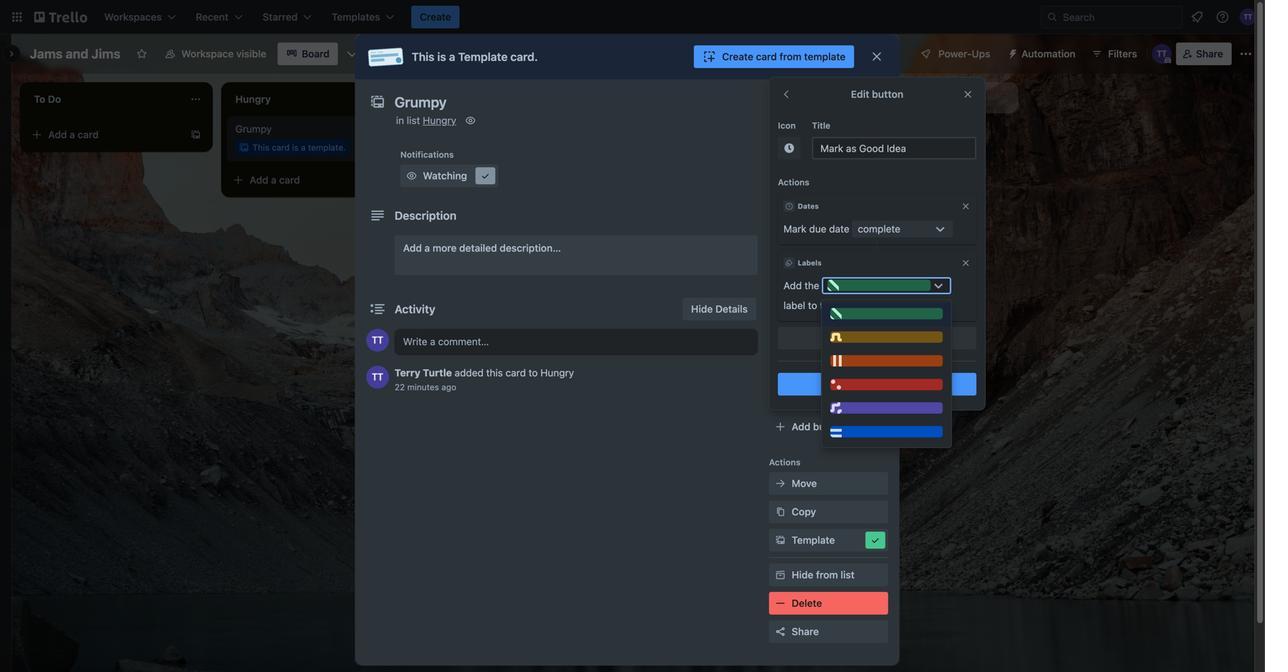 Task type: locate. For each thing, give the bounding box(es) containing it.
template.
[[308, 143, 346, 153]]

share button down 0 notifications icon
[[1177, 43, 1233, 65]]

0 notifications image
[[1189, 9, 1206, 26]]

2 vertical spatial ups
[[847, 363, 866, 375]]

0 horizontal spatial hungry
[[423, 115, 457, 126]]

0 vertical spatial this
[[412, 50, 435, 64]]

terry turtle (terryturtle) image right open information menu image
[[1240, 9, 1257, 26]]

automation inside button
[[1022, 48, 1076, 60]]

0 vertical spatial terry turtle (terryturtle) image
[[366, 329, 389, 352]]

cover
[[792, 278, 820, 289]]

add another list button
[[826, 82, 1019, 114]]

1 vertical spatial power-ups
[[770, 343, 816, 353]]

button down the color: orange, title: none image
[[873, 379, 904, 390]]

1 horizontal spatial create
[[723, 51, 754, 62]]

activity
[[395, 303, 436, 316]]

2 vertical spatial power-
[[814, 363, 847, 375]]

sm image down copy link at the right bottom of the page
[[869, 534, 883, 548]]

the
[[805, 280, 820, 292], [820, 300, 835, 311]]

to for label
[[808, 300, 818, 311]]

list right the another
[[912, 92, 926, 104]]

1 horizontal spatial add button
[[852, 379, 904, 390]]

1 horizontal spatial list
[[841, 569, 855, 581]]

description…
[[500, 242, 561, 254]]

2 horizontal spatial to
[[808, 300, 818, 311]]

automation down add power-ups
[[770, 399, 818, 409]]

1 horizontal spatial power-
[[814, 363, 847, 375]]

create
[[420, 11, 451, 23], [723, 51, 754, 62]]

from up return to previous screen image
[[780, 51, 802, 62]]

0 vertical spatial power-
[[939, 48, 972, 60]]

sm image left delete
[[774, 597, 788, 611]]

this for this card is a template.
[[253, 143, 270, 153]]

sm image down add to template
[[774, 163, 788, 177]]

labels up cover
[[798, 259, 822, 267]]

hide details
[[692, 303, 748, 315]]

terry turtle (terryturtle) image right filters
[[1153, 44, 1173, 64]]

terry turtle (terryturtle) image
[[366, 329, 389, 352], [366, 366, 389, 389]]

1 horizontal spatial hungry
[[541, 367, 574, 379]]

this down grumpy
[[253, 143, 270, 153]]

2 vertical spatial button
[[814, 421, 845, 433]]

0 horizontal spatial automation
[[770, 399, 818, 409]]

to
[[788, 144, 797, 154], [808, 300, 818, 311], [529, 367, 538, 379]]

move link
[[770, 473, 889, 495]]

1 vertical spatial share
[[792, 626, 819, 638]]

1 horizontal spatial power-ups
[[939, 48, 991, 60]]

template left 'card.'
[[458, 50, 508, 64]]

copy
[[792, 506, 817, 518]]

1 vertical spatial this
[[253, 143, 270, 153]]

this
[[412, 50, 435, 64], [253, 143, 270, 153]]

sm image inside automation button
[[1002, 43, 1022, 62]]

attachment button
[[770, 244, 889, 267]]

power-ups up the close popover image
[[939, 48, 991, 60]]

0 horizontal spatial terry turtle (terryturtle) image
[[1153, 44, 1173, 64]]

sm image inside delete link
[[774, 597, 788, 611]]

template
[[458, 50, 508, 64], [792, 535, 835, 546]]

title
[[812, 121, 831, 131]]

hide inside hide details link
[[692, 303, 713, 315]]

1 horizontal spatial hide
[[792, 569, 814, 581]]

color: green, title: none image up 'fields'
[[828, 280, 931, 291]]

hungry up notifications
[[423, 115, 457, 126]]

1 vertical spatial list
[[407, 115, 420, 126]]

sm image left move
[[774, 477, 788, 491]]

close image
[[961, 202, 971, 211]]

hungry link
[[423, 115, 457, 126]]

color: red, title: none image
[[831, 379, 943, 390]]

1 vertical spatial button
[[873, 379, 904, 390]]

0 vertical spatial hide
[[692, 303, 713, 315]]

members link
[[770, 159, 889, 182]]

ups up add power-ups
[[799, 343, 816, 353]]

0 vertical spatial terry turtle (terryturtle) image
[[1240, 9, 1257, 26]]

custom
[[792, 306, 829, 318]]

is down grumpy "link"
[[292, 143, 299, 153]]

sm image
[[1002, 43, 1022, 62], [783, 141, 797, 155], [774, 163, 788, 177], [774, 192, 788, 206], [774, 220, 788, 234], [774, 505, 788, 519], [869, 534, 883, 548], [774, 597, 788, 611]]

add button down the color: orange, title: none image
[[852, 379, 904, 390]]

create inside create card from template button
[[723, 51, 754, 62]]

close image
[[961, 258, 971, 268]]

terry
[[395, 367, 421, 379]]

template inside button
[[792, 535, 835, 546]]

add a card for rightmost add a card button
[[451, 129, 502, 140]]

sm image left "hide from list"
[[774, 568, 788, 583]]

sm image for copy
[[774, 505, 788, 519]]

customize views image
[[345, 47, 360, 61]]

0 horizontal spatial list
[[407, 115, 420, 126]]

sm image inside hide from list link
[[774, 568, 788, 583]]

a
[[449, 50, 456, 64], [70, 129, 75, 140], [473, 129, 478, 140], [301, 143, 306, 153], [271, 174, 277, 186], [425, 242, 430, 254]]

is down create button
[[438, 50, 446, 64]]

this down create button
[[412, 50, 435, 64]]

None text field
[[388, 89, 856, 115]]

0 vertical spatial add button
[[852, 379, 904, 390]]

0 horizontal spatial create
[[420, 11, 451, 23]]

0 vertical spatial the
[[805, 280, 820, 292]]

sm image down notifications
[[405, 169, 419, 183]]

sm image right power-ups button
[[1002, 43, 1022, 62]]

add button up move link
[[792, 421, 845, 433]]

0 horizontal spatial power-ups
[[770, 343, 816, 353]]

open information menu image
[[1216, 10, 1230, 24]]

0 horizontal spatial to
[[529, 367, 538, 379]]

1 vertical spatial share button
[[770, 621, 889, 644]]

sm image for delete
[[774, 597, 788, 611]]

sm image inside move link
[[774, 477, 788, 491]]

in list hungry
[[396, 115, 457, 126]]

share down delete
[[792, 626, 819, 638]]

22 minutes ago link
[[395, 382, 457, 392]]

2 terry turtle (terryturtle) image from the top
[[366, 366, 389, 389]]

sm image left cover
[[774, 277, 788, 291]]

ups
[[972, 48, 991, 60], [799, 343, 816, 353], [847, 363, 866, 375]]

sm image inside labels link
[[774, 192, 788, 206]]

1 horizontal spatial share
[[1197, 48, 1224, 60]]

create from template… image down notifications
[[392, 175, 403, 186]]

terry turtle (terryturtle) image
[[1240, 9, 1257, 26], [1153, 44, 1173, 64]]

1 vertical spatial the
[[820, 300, 835, 311]]

hide for hide details
[[692, 303, 713, 315]]

0 vertical spatial list
[[912, 92, 926, 104]]

button for top add button button
[[873, 379, 904, 390]]

sm image inside template button
[[774, 534, 788, 548]]

1 horizontal spatial to
[[788, 144, 797, 154]]

1 horizontal spatial terry turtle (terryturtle) image
[[1240, 9, 1257, 26]]

1 horizontal spatial automation
[[1022, 48, 1076, 60]]

1 vertical spatial from
[[817, 569, 839, 581]]

power- down custom fields button
[[814, 363, 847, 375]]

board
[[302, 48, 330, 60]]

sm image left checklist
[[774, 220, 788, 234]]

1 vertical spatial create
[[723, 51, 754, 62]]

hide inside hide from list link
[[792, 569, 814, 581]]

1 horizontal spatial ups
[[847, 363, 866, 375]]

1 vertical spatial to
[[808, 300, 818, 311]]

hide left details
[[692, 303, 713, 315]]

0 vertical spatial automation
[[1022, 48, 1076, 60]]

close popover image
[[963, 89, 974, 100]]

actions
[[778, 177, 810, 187], [770, 458, 801, 468]]

add a more detailed description… link
[[395, 236, 758, 275]]

actions up move
[[770, 458, 801, 468]]

1 horizontal spatial the
[[820, 300, 835, 311]]

1 horizontal spatial create from template… image
[[795, 129, 806, 140]]

to down icon
[[788, 144, 797, 154]]

power-ups down the custom
[[770, 343, 816, 353]]

0 vertical spatial template
[[805, 51, 846, 62]]

add
[[851, 92, 870, 104], [48, 129, 67, 140], [451, 129, 470, 140], [770, 144, 786, 154], [250, 174, 269, 186], [403, 242, 422, 254], [784, 280, 802, 292], [857, 332, 876, 344], [792, 363, 811, 375], [852, 379, 870, 390], [792, 421, 811, 433]]

0 vertical spatial labels
[[792, 193, 823, 204]]

hungry down "write a comment" text field
[[541, 367, 574, 379]]

1 vertical spatial is
[[292, 143, 299, 153]]

create inside create button
[[420, 11, 451, 23]]

color: green, title: none image
[[828, 280, 931, 291], [831, 308, 943, 320]]

button for bottommost add button button
[[814, 421, 845, 433]]

template inside button
[[805, 51, 846, 62]]

power- up the close popover image
[[939, 48, 972, 60]]

0 horizontal spatial add button
[[792, 421, 845, 433]]

sm image for labels
[[774, 192, 788, 206]]

list right in
[[407, 115, 420, 126]]

create from template… image up add to template
[[795, 129, 806, 140]]

Write a comment text field
[[395, 329, 758, 355]]

delete
[[792, 598, 823, 610]]

sm image
[[464, 114, 478, 128], [405, 169, 419, 183], [479, 169, 493, 183], [774, 277, 788, 291], [774, 477, 788, 491], [774, 534, 788, 548], [774, 568, 788, 583]]

add button button up move link
[[770, 416, 889, 439]]

star or unstar board image
[[136, 48, 148, 60]]

1 vertical spatial automation
[[770, 399, 818, 409]]

share button down delete link
[[770, 621, 889, 644]]

2 horizontal spatial power-
[[939, 48, 972, 60]]

0 vertical spatial share
[[1197, 48, 1224, 60]]

template down copy
[[792, 535, 835, 546]]

sm image inside cover link
[[774, 277, 788, 291]]

board link
[[278, 43, 338, 65]]

turtle
[[423, 367, 452, 379]]

add button button down the color: orange, title: none image
[[778, 373, 977, 396]]

2 horizontal spatial add a card
[[451, 129, 502, 140]]

ago
[[442, 382, 457, 392]]

labels inside labels link
[[792, 193, 823, 204]]

to right this
[[529, 367, 538, 379]]

added
[[455, 367, 484, 379]]

1 vertical spatial actions
[[770, 458, 801, 468]]

list for hide from list
[[841, 569, 855, 581]]

2 horizontal spatial list
[[912, 92, 926, 104]]

1 horizontal spatial share button
[[1177, 43, 1233, 65]]

from up delete link
[[817, 569, 839, 581]]

button up move link
[[814, 421, 845, 433]]

search image
[[1047, 11, 1059, 23]]

from inside hide from list link
[[817, 569, 839, 581]]

card inside terry turtle added this card to hungry 22 minutes ago
[[506, 367, 526, 379]]

2 horizontal spatial ups
[[972, 48, 991, 60]]

sm image for checklist
[[774, 220, 788, 234]]

0 horizontal spatial add a card
[[48, 129, 99, 140]]

automation down search image
[[1022, 48, 1076, 60]]

1 vertical spatial hide
[[792, 569, 814, 581]]

add a card for middle add a card button
[[250, 174, 300, 186]]

visible
[[236, 48, 266, 60]]

jims
[[91, 46, 121, 61]]

1 vertical spatial terry turtle (terryturtle) image
[[366, 366, 389, 389]]

+
[[848, 332, 854, 344]]

sm image for cover
[[774, 277, 788, 291]]

card inside button
[[756, 51, 777, 62]]

1 vertical spatial add button
[[792, 421, 845, 433]]

sm image inside checklist link
[[774, 220, 788, 234]]

from
[[780, 51, 802, 62], [817, 569, 839, 581]]

button right edit
[[872, 88, 904, 100]]

to right label
[[808, 300, 818, 311]]

checklist
[[792, 221, 836, 233]]

to inside terry turtle added this card to hungry 22 minutes ago
[[529, 367, 538, 379]]

sm image inside copy link
[[774, 505, 788, 519]]

1 terry turtle (terryturtle) image from the top
[[366, 329, 389, 352]]

add button button
[[778, 373, 977, 396], [770, 416, 889, 439]]

jams and jims
[[30, 46, 121, 61]]

1 vertical spatial ups
[[799, 343, 816, 353]]

power- inside button
[[939, 48, 972, 60]]

color: green, title: none image up color: yellow, title: none image
[[831, 308, 943, 320]]

sm image inside members link
[[774, 163, 788, 177]]

list inside button
[[912, 92, 926, 104]]

0 vertical spatial hungry
[[423, 115, 457, 126]]

label to the card
[[784, 300, 858, 311]]

1 vertical spatial template
[[792, 535, 835, 546]]

share left show menu image
[[1197, 48, 1224, 60]]

hide
[[692, 303, 713, 315], [792, 569, 814, 581]]

create from template… image
[[795, 129, 806, 140], [392, 175, 403, 186]]

add button
[[852, 379, 904, 390], [792, 421, 845, 433]]

1 horizontal spatial this
[[412, 50, 435, 64]]

hide up delete
[[792, 569, 814, 581]]

0 vertical spatial power-ups
[[939, 48, 991, 60]]

button
[[872, 88, 904, 100], [873, 379, 904, 390], [814, 421, 845, 433]]

sm image left "dates"
[[774, 192, 788, 206]]

labels
[[792, 193, 823, 204], [798, 259, 822, 267]]

1 vertical spatial create from template… image
[[392, 175, 403, 186]]

members
[[792, 164, 836, 176]]

sm image down icon
[[783, 141, 797, 155]]

2 vertical spatial list
[[841, 569, 855, 581]]

1 horizontal spatial add a card
[[250, 174, 300, 186]]

ups down +
[[847, 363, 866, 375]]

0 vertical spatial to
[[788, 144, 797, 154]]

1 vertical spatial template
[[799, 144, 836, 154]]

2 horizontal spatial add a card button
[[429, 123, 588, 146]]

0 vertical spatial is
[[438, 50, 446, 64]]

0 vertical spatial create
[[420, 11, 451, 23]]

0 horizontal spatial hide
[[692, 303, 713, 315]]

card
[[756, 51, 777, 62], [78, 129, 99, 140], [481, 129, 502, 140], [272, 143, 290, 153], [279, 174, 300, 186], [838, 300, 858, 311], [506, 367, 526, 379]]

0 vertical spatial template
[[458, 50, 508, 64]]

mark
[[784, 223, 807, 235]]

template
[[805, 51, 846, 62], [799, 144, 836, 154]]

watching
[[423, 170, 467, 182]]

add another list
[[851, 92, 926, 104]]

2 vertical spatial to
[[529, 367, 538, 379]]

0 horizontal spatial from
[[780, 51, 802, 62]]

sm image left copy
[[774, 505, 788, 519]]

0 horizontal spatial create from template… image
[[392, 175, 403, 186]]

create for create
[[420, 11, 451, 23]]

labels up checklist
[[792, 193, 823, 204]]

Search field
[[1059, 6, 1183, 28]]

add button for top add button button
[[852, 379, 904, 390]]

0 horizontal spatial power-
[[770, 343, 799, 353]]

add inside 'link'
[[792, 363, 811, 375]]

0 horizontal spatial template
[[458, 50, 508, 64]]

power- down label
[[770, 343, 799, 353]]

hungry inside terry turtle added this card to hungry 22 minutes ago
[[541, 367, 574, 379]]

1 horizontal spatial template
[[792, 535, 835, 546]]

details
[[716, 303, 748, 315]]

sm image down copy link at the right bottom of the page
[[774, 534, 788, 548]]

actions down members
[[778, 177, 810, 187]]

ups up the close popover image
[[972, 48, 991, 60]]

list up delete link
[[841, 569, 855, 581]]

color: purple, title: none image
[[831, 403, 943, 414]]

automation
[[1022, 48, 1076, 60], [770, 399, 818, 409]]



Task type: vqa. For each thing, say whether or not it's contained in the screenshot.
topmost forward icon
no



Task type: describe. For each thing, give the bounding box(es) containing it.
mark due date
[[784, 223, 850, 235]]

sm image inside template button
[[869, 534, 883, 548]]

add the
[[784, 280, 820, 292]]

sm image for members
[[774, 163, 788, 177]]

add a more detailed description…
[[403, 242, 561, 254]]

Mark due date… text field
[[812, 137, 977, 160]]

switch to… image
[[10, 10, 24, 24]]

another
[[873, 92, 909, 104]]

create card from template
[[723, 51, 846, 62]]

date
[[830, 223, 850, 235]]

add power-ups
[[792, 363, 866, 375]]

grumpy link
[[236, 122, 400, 136]]

0 horizontal spatial is
[[292, 143, 299, 153]]

color: blue, title: none image
[[831, 426, 943, 438]]

copy link
[[770, 501, 889, 524]]

sm image right watching at the left of the page
[[479, 169, 493, 183]]

hide for hide from list
[[792, 569, 814, 581]]

sm image for hide from list
[[774, 568, 788, 583]]

this card is a template.
[[253, 143, 346, 153]]

workspace visible
[[182, 48, 266, 60]]

1 vertical spatial add button button
[[770, 416, 889, 439]]

create card from template button
[[694, 45, 855, 68]]

0 vertical spatial share button
[[1177, 43, 1233, 65]]

label
[[784, 300, 806, 311]]

template button
[[770, 529, 889, 552]]

ups inside 'link'
[[847, 363, 866, 375]]

hide from list link
[[770, 564, 889, 587]]

show menu image
[[1240, 47, 1254, 61]]

0 horizontal spatial the
[[805, 280, 820, 292]]

workspace
[[182, 48, 234, 60]]

filters
[[1109, 48, 1138, 60]]

0 vertical spatial add button button
[[778, 373, 977, 396]]

to for add
[[788, 144, 797, 154]]

hide details link
[[683, 298, 757, 321]]

add power-ups link
[[770, 358, 889, 380]]

card.
[[511, 50, 538, 64]]

1 vertical spatial power-
[[770, 343, 799, 353]]

minutes
[[408, 382, 439, 392]]

complete
[[858, 223, 901, 235]]

filters button
[[1088, 43, 1142, 65]]

automation button
[[1002, 43, 1085, 65]]

icon
[[778, 121, 796, 131]]

1 vertical spatial labels
[[798, 259, 822, 267]]

0 horizontal spatial ups
[[799, 343, 816, 353]]

cover link
[[770, 272, 889, 295]]

1 vertical spatial color: green, title: none image
[[831, 308, 943, 320]]

detailed
[[460, 242, 497, 254]]

sm image right hungry link
[[464, 114, 478, 128]]

power- inside 'link'
[[814, 363, 847, 375]]

1 vertical spatial terry turtle (terryturtle) image
[[1153, 44, 1173, 64]]

move
[[792, 478, 817, 490]]

custom fields
[[792, 306, 859, 318]]

attachment
[[792, 249, 847, 261]]

create from template… image
[[190, 129, 202, 140]]

power-ups button
[[911, 43, 999, 65]]

checklist link
[[770, 216, 889, 238]]

+ add action
[[848, 332, 907, 344]]

due
[[810, 223, 827, 235]]

0 horizontal spatial share button
[[770, 621, 889, 644]]

Board name text field
[[23, 43, 128, 65]]

add button for bottommost add button button
[[792, 421, 845, 433]]

power-ups inside button
[[939, 48, 991, 60]]

list for add another list
[[912, 92, 926, 104]]

workspace visible button
[[156, 43, 275, 65]]

primary element
[[0, 0, 1266, 34]]

22
[[395, 382, 405, 392]]

delete link
[[770, 592, 889, 615]]

and
[[66, 46, 88, 61]]

add a card for the leftmost add a card button
[[48, 129, 99, 140]]

action
[[878, 332, 907, 344]]

this for this is a template card.
[[412, 50, 435, 64]]

0 vertical spatial button
[[872, 88, 904, 100]]

add to template
[[770, 144, 836, 154]]

sm image for move
[[774, 477, 788, 491]]

sm image for automation
[[1002, 43, 1022, 62]]

color: yellow, title: none image
[[831, 332, 943, 343]]

create button
[[412, 6, 460, 28]]

from inside create card from template button
[[780, 51, 802, 62]]

notifications
[[401, 150, 454, 160]]

this
[[487, 367, 503, 379]]

more
[[433, 242, 457, 254]]

labels link
[[770, 187, 889, 210]]

edit button
[[851, 88, 904, 100]]

description
[[395, 209, 457, 222]]

dates
[[798, 202, 819, 210]]

0 horizontal spatial share
[[792, 626, 819, 638]]

watching button
[[401, 165, 498, 187]]

in
[[396, 115, 404, 126]]

ups inside button
[[972, 48, 991, 60]]

edit
[[851, 88, 870, 100]]

terry turtle (terryturtle) image inside primary element
[[1240, 9, 1257, 26]]

grumpy
[[236, 123, 272, 135]]

0 vertical spatial create from template… image
[[795, 129, 806, 140]]

0 vertical spatial actions
[[778, 177, 810, 187]]

0 vertical spatial color: green, title: none image
[[828, 280, 931, 291]]

sm image for watching
[[405, 169, 419, 183]]

create for create card from template
[[723, 51, 754, 62]]

terry turtle added this card to hungry 22 minutes ago
[[395, 367, 574, 392]]

jams
[[30, 46, 63, 61]]

1 horizontal spatial add a card button
[[227, 169, 386, 192]]

custom fields button
[[770, 305, 889, 319]]

fields
[[831, 306, 859, 318]]

color: orange, title: none image
[[831, 355, 943, 367]]

sm image for template
[[774, 534, 788, 548]]

0 horizontal spatial add a card button
[[26, 123, 184, 146]]

hide from list
[[792, 569, 855, 581]]

1 horizontal spatial is
[[438, 50, 446, 64]]

return to previous screen image
[[781, 89, 793, 100]]

this is a template card.
[[412, 50, 538, 64]]



